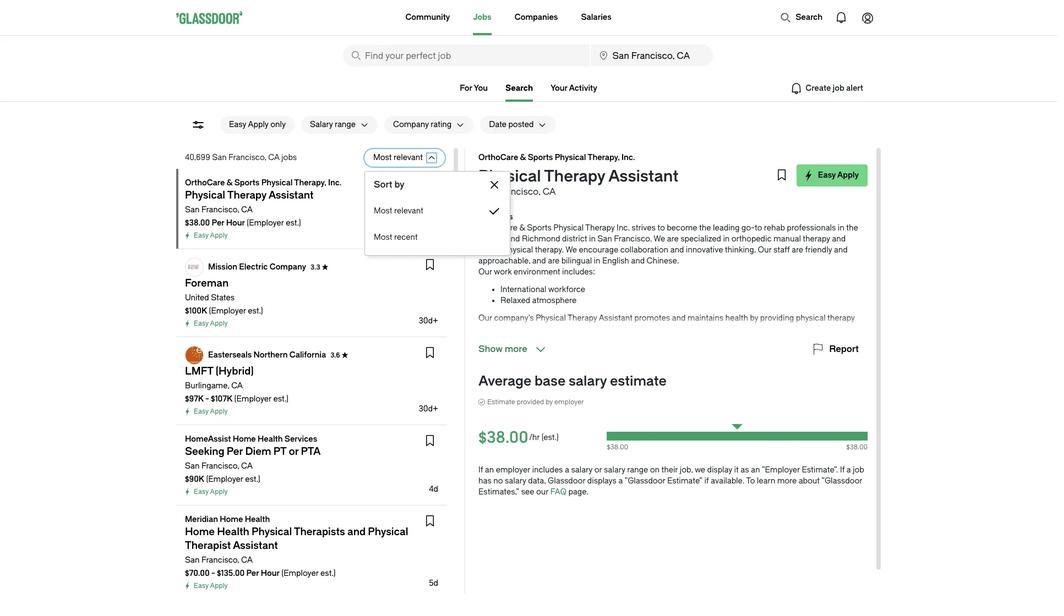 Task type: describe. For each thing, give the bounding box(es) containing it.
is
[[660, 380, 666, 389]]

0 vertical spatial we
[[654, 235, 665, 244]]

easterseals northern california logo image
[[186, 347, 203, 365]]

salary down mentality.
[[569, 374, 607, 389]]

easy apply inside "button"
[[818, 171, 859, 180]]

health for homeassist home health services
[[258, 435, 283, 444]]

burlingame,
[[185, 382, 229, 391]]

most for 'most recent' button
[[374, 233, 392, 242]]

and down patient
[[514, 347, 528, 356]]

average base salary estimate
[[479, 374, 667, 389]]

a left job
[[847, 466, 851, 475]]

easy apply for san francisco, ca $90k (employer est.)
[[194, 488, 228, 496]]

2 horizontal spatial are
[[792, 246, 804, 255]]

(employer inside san francisco, ca $90k (employer est.)
[[206, 475, 243, 485]]

sunset
[[479, 235, 505, 244]]

francisco, for homeassist home health services
[[202, 462, 239, 471]]

faq page.
[[551, 488, 589, 497]]

to down examinations, at the right
[[755, 347, 763, 356]]

inc. inside about us orthocare & sports physical therapy inc. strives to become the leading go-to rehab professionals in the sunset and richmond district in san francisco. we are specialized in orthopedic manual therapy and sports physical therapy. we encourage collaboration and innovative thinking. our staff are friendly and approachable, and are bilingual in english and chinese. our work environment includes:
[[617, 224, 630, 233]]

and right friendly
[[834, 246, 848, 255]]

40,699 san francisco, ca jobs
[[185, 153, 297, 162]]

sports for orthocare & sports physical therapy, inc.
[[234, 178, 260, 188]]

san francisco, ca $38.00 per hour (employer est.)
[[185, 205, 301, 228]]

we inside our company's physical therapy assistant promotes and maintains health by providing physical therapy services under the supervision of a physical therapist, administers treatment programs for patients, assesses patient health by interviewing patients, performing physical examinations, and obtaining updating, and studying therapy histories. the ideal candidate should be able to work independently with excellent customer service mentality. fluency in chinese would be an advantage but not necessary. we promote evidence-based medicine in manual therapy and therapeutic exercise procedures. new graduate with a keen interest in orthopedic manual therapy is welcome to apply.
[[842, 358, 853, 367]]

but
[[774, 358, 785, 367]]

work inside about us orthocare & sports physical therapy inc. strives to become the leading go-to rehab professionals in the sunset and richmond district in san francisco. we are specialized in orthopedic manual therapy and sports physical therapy. we encourage collaboration and innovative thinking. our staff are friendly and approachable, and are bilingual in english and chinese. our work environment includes:
[[494, 268, 512, 277]]

inc. for orthocare & sports physical therapy, inc. physical therapy assistant san francisco, ca
[[622, 153, 635, 162]]

per inside san francisco, ca $70.00 - $135.00 per hour (employer est.)
[[246, 569, 259, 579]]

you
[[474, 84, 488, 93]]

a down promote
[[496, 380, 500, 389]]

provided
[[517, 399, 544, 406]]

$38.00 /hr (est.)
[[479, 429, 559, 447]]

estimate provided by employer
[[487, 399, 584, 406]]

sort by
[[374, 180, 405, 190]]

mission electric company 3.3 ★
[[208, 263, 328, 272]]

bilingual
[[562, 257, 592, 266]]

0 horizontal spatial an
[[485, 466, 494, 475]]

welcome
[[668, 380, 701, 389]]

1 horizontal spatial be
[[727, 347, 736, 356]]

staff
[[774, 246, 790, 255]]

san francisco, ca $70.00 - $135.00 per hour (employer est.)
[[185, 556, 336, 579]]

relaxed
[[501, 296, 530, 306]]

homeassist home health services
[[185, 435, 317, 444]]

$135.00
[[217, 569, 245, 579]]

& for orthocare & sports physical therapy, inc.
[[227, 178, 233, 188]]

faq link
[[551, 488, 567, 497]]

salary left or
[[571, 466, 593, 475]]

atmosphere
[[532, 296, 577, 306]]

easterseals northern california 3.6 ★
[[208, 351, 348, 360]]

united
[[185, 294, 209, 303]]

0 vertical spatial our
[[758, 246, 772, 255]]

per inside san francisco, ca $38.00 per hour (employer est.)
[[212, 219, 224, 228]]

more inside dropdown button
[[505, 344, 527, 355]]

providing
[[760, 314, 794, 323]]

2 horizontal spatial an
[[751, 466, 760, 475]]

1 horizontal spatial health
[[726, 314, 748, 323]]

a right of
[[601, 325, 606, 334]]

company inside jobs list "element"
[[270, 263, 306, 272]]

close dropdown image
[[488, 178, 501, 192]]

more inside if an employer includes a salary or salary range on their job, we display it as an "employer estimate".  if a job has no salary data, glassdoor displays a "glassdoor estimate" if available.  to learn more about "glassdoor estimates," see our
[[777, 477, 797, 486]]

states
[[211, 294, 235, 303]]

in down ideal at right
[[647, 358, 653, 367]]

therapeutic
[[692, 369, 733, 378]]

$38.00 up job
[[847, 444, 868, 452]]

richmond
[[522, 235, 560, 244]]

sports inside about us orthocare & sports physical therapy inc. strives to become the leading go-to rehab professionals in the sunset and richmond district in san francisco. we are specialized in orthopedic manual therapy and sports physical therapy. we encourage collaboration and innovative thinking. our staff are friendly and approachable, and are bilingual in english and chinese. our work environment includes:
[[527, 224, 552, 233]]

assistant inside our company's physical therapy assistant promotes and maintains health by providing physical therapy services under the supervision of a physical therapist, administers treatment programs for patients, assesses patient health by interviewing patients, performing physical examinations, and obtaining updating, and studying therapy histories. the ideal candidate should be able to work independently with excellent customer service mentality. fluency in chinese would be an advantage but not necessary. we promote evidence-based medicine in manual therapy and therapeutic exercise procedures. new graduate with a keen interest in orthopedic manual therapy is welcome to apply.
[[599, 314, 633, 323]]

apply.
[[713, 380, 734, 389]]

apply inside "button"
[[838, 171, 859, 180]]

apply for san francisco, ca $70.00 - $135.00 per hour (employer est.)
[[210, 583, 228, 590]]

francisco, for orthocare & sports physical therapy, inc.
[[202, 205, 239, 215]]

average
[[479, 374, 532, 389]]

2 if from the left
[[840, 466, 845, 475]]

physical inside our company's physical therapy assistant promotes and maintains health by providing physical therapy services under the supervision of a physical therapist, administers treatment programs for patients, assesses patient health by interviewing patients, performing physical examinations, and obtaining updating, and studying therapy histories. the ideal candidate should be able to work independently with excellent customer service mentality. fluency in chinese would be an advantage but not necessary. we promote evidence-based medicine in manual therapy and therapeutic exercise procedures. new graduate with a keen interest in orthopedic manual therapy is welcome to apply.
[[536, 314, 566, 323]]

show
[[479, 344, 503, 355]]

most for most relevant button at the top left
[[374, 207, 392, 216]]

employer inside if an employer includes a salary or salary range on their job, we display it as an "employer estimate".  if a job has no salary data, glassdoor displays a "glassdoor estimate" if available.  to learn more about "glassdoor estimates," see our
[[496, 466, 530, 475]]

medicine
[[573, 369, 607, 378]]

est.) inside san francisco, ca $90k (employer est.)
[[245, 475, 260, 485]]

orthocare for orthocare & sports physical therapy, inc. physical therapy assistant san francisco, ca
[[479, 153, 518, 162]]

est.) inside the united states $100k (employer est.)
[[248, 307, 263, 316]]

- inside burlingame, ca $97k - $107k (employer est.)
[[205, 395, 209, 404]]

therapy up "report"
[[828, 314, 855, 323]]

(est.)
[[542, 433, 559, 443]]

easy for san francisco, ca $70.00 - $135.00 per hour (employer est.)
[[194, 583, 209, 590]]

the inside our company's physical therapy assistant promotes and maintains health by providing physical therapy services under the supervision of a physical therapist, administers treatment programs for patients, assesses patient health by interviewing patients, performing physical examinations, and obtaining updating, and studying therapy histories. the ideal candidate should be able to work independently with excellent customer service mentality. fluency in chinese would be an advantage but not necessary. we promote evidence-based medicine in manual therapy and therapeutic exercise procedures. new graduate with a keen interest in orthopedic manual therapy is welcome to apply.
[[534, 325, 546, 334]]

to right strives
[[658, 224, 665, 233]]

jobs link
[[473, 0, 492, 35]]

apply inside button
[[248, 120, 269, 129]]

company rating
[[393, 120, 452, 129]]

physical inside jobs list "element"
[[261, 178, 293, 188]]

$38.00 up displays
[[607, 444, 628, 452]]

most relevant button
[[365, 198, 510, 225]]

1 vertical spatial manual
[[618, 369, 645, 378]]

physical up should
[[698, 336, 728, 345]]

ca inside "orthocare & sports physical therapy, inc. physical therapy assistant san francisco, ca"
[[543, 187, 556, 197]]

the
[[627, 347, 641, 356]]

in up encourage
[[589, 235, 596, 244]]

salaries link
[[581, 0, 612, 35]]

it
[[734, 466, 739, 475]]

jobs list element
[[176, 169, 454, 595]]

and up welcome on the bottom right
[[676, 369, 690, 378]]

a up glassdoor
[[565, 466, 569, 475]]

and down collaboration
[[631, 257, 645, 266]]

none field search keyword
[[343, 45, 590, 67]]

sports for orthocare & sports physical therapy, inc. physical therapy assistant san francisco, ca
[[528, 153, 553, 162]]

company inside dropdown button
[[393, 120, 429, 129]]

most recent button
[[365, 225, 510, 251]]

show more
[[479, 344, 527, 355]]

0 horizontal spatial be
[[711, 358, 721, 367]]

1 vertical spatial our
[[479, 268, 492, 277]]

orthopedic inside our company's physical therapy assistant promotes and maintains health by providing physical therapy services under the supervision of a physical therapist, administers treatment programs for patients, assesses patient health by interviewing patients, performing physical examinations, and obtaining updating, and studying therapy histories. the ideal candidate should be able to work independently with excellent customer service mentality. fluency in chinese would be an advantage but not necessary. we promote evidence-based medicine in manual therapy and therapeutic exercise procedures. new graduate with a keen interest in orthopedic manual therapy is welcome to apply.
[[559, 380, 599, 389]]

easterseals
[[208, 351, 252, 360]]

search inside button
[[796, 13, 823, 22]]

thinking.
[[725, 246, 756, 255]]

international
[[501, 285, 547, 295]]

estimate
[[610, 374, 667, 389]]

most relevant inside button
[[374, 207, 424, 216]]

performing
[[655, 336, 696, 345]]

apply for burlingame, ca $97k - $107k (employer est.)
[[210, 408, 228, 416]]

(employer inside burlingame, ca $97k - $107k (employer est.)
[[234, 395, 271, 404]]

homeassist
[[185, 435, 231, 444]]

therapy, for orthocare & sports physical therapy, inc. physical therapy assistant san francisco, ca
[[588, 153, 620, 162]]

salary up see at the bottom
[[505, 477, 526, 486]]

our
[[536, 488, 549, 497]]

in down mentality.
[[609, 369, 616, 378]]

no
[[494, 477, 503, 486]]

estimate
[[487, 399, 515, 406]]

work inside our company's physical therapy assistant promotes and maintains health by providing physical therapy services under the supervision of a physical therapist, administers treatment programs for patients, assesses patient health by interviewing patients, performing physical examinations, and obtaining updating, and studying therapy histories. the ideal candidate should be able to work independently with excellent customer service mentality. fluency in chinese would be an advantage but not necessary. we promote evidence-based medicine in manual therapy and therapeutic exercise procedures. new graduate with a keen interest in orthopedic manual therapy is welcome to apply.
[[764, 347, 782, 356]]

job
[[853, 466, 864, 475]]

salary range
[[310, 120, 356, 129]]

$38.00 left /hr on the right bottom of the page
[[479, 429, 528, 447]]

san inside "orthocare & sports physical therapy, inc. physical therapy assistant san francisco, ca"
[[479, 187, 495, 197]]

ca inside san francisco, ca $70.00 - $135.00 per hour (employer est.)
[[241, 556, 253, 566]]

if an employer includes a salary or salary range on their job, we display it as an "employer estimate".  if a job has no salary data, glassdoor displays a "glassdoor estimate" if available.  to learn more about "glassdoor estimates," see our
[[479, 466, 864, 497]]

inc. for orthocare & sports physical therapy, inc.
[[328, 178, 342, 188]]

salary
[[310, 120, 333, 129]]

est.) inside san francisco, ca $70.00 - $135.00 per hour (employer est.)
[[321, 569, 336, 579]]

by down supervision
[[566, 336, 574, 345]]

posted
[[509, 120, 534, 129]]

if
[[705, 477, 709, 486]]

workforce
[[548, 285, 585, 295]]

ca inside san francisco, ca $38.00 per hour (employer est.)
[[241, 205, 253, 215]]

of
[[592, 325, 599, 334]]

open filter menu image
[[192, 118, 205, 132]]

mission
[[208, 263, 237, 272]]

and up chinese.
[[670, 246, 684, 255]]

none field search location
[[591, 45, 713, 67]]

(employer inside san francisco, ca $70.00 - $135.00 per hour (employer est.)
[[282, 569, 319, 579]]

service
[[551, 358, 577, 367]]

strives
[[632, 224, 656, 233]]

est.) inside burlingame, ca $97k - $107k (employer est.)
[[273, 395, 289, 404]]

friendly
[[805, 246, 832, 255]]

report
[[829, 344, 859, 355]]

by up treatment
[[750, 314, 759, 323]]

hour inside san francisco, ca $70.00 - $135.00 per hour (employer est.)
[[261, 569, 280, 579]]

we
[[695, 466, 706, 475]]

by right sort
[[395, 180, 405, 190]]

customer
[[513, 358, 549, 367]]

as
[[741, 466, 749, 475]]

chinese.
[[647, 257, 679, 266]]

1 "glassdoor from the left
[[625, 477, 666, 486]]

for
[[460, 84, 472, 93]]

and up administers
[[672, 314, 686, 323]]

district
[[562, 235, 587, 244]]

northern
[[254, 351, 288, 360]]

estimate".
[[802, 466, 838, 475]]

apply for san francisco, ca $90k (employer est.)
[[210, 488, 228, 496]]

and right sunset
[[506, 235, 520, 244]]

and down "for"
[[783, 336, 797, 345]]

easy for san francisco, ca $90k (employer est.)
[[194, 488, 209, 496]]

in right the professionals
[[838, 224, 845, 233]]

1 horizontal spatial the
[[699, 224, 711, 233]]

should
[[700, 347, 725, 356]]

independently
[[784, 347, 836, 356]]

exercise
[[735, 369, 766, 378]]

companies link
[[515, 0, 558, 35]]

easy apply for burlingame, ca $97k - $107k (employer est.)
[[194, 408, 228, 416]]

evidence-
[[512, 369, 549, 378]]

1 horizontal spatial are
[[667, 235, 679, 244]]

1 horizontal spatial with
[[837, 347, 853, 356]]

40,699
[[185, 153, 210, 162]]

most relevant inside dropdown button
[[373, 153, 423, 162]]

by right 'provided'
[[546, 399, 553, 406]]

includes
[[532, 466, 563, 475]]

san inside san francisco, ca $70.00 - $135.00 per hour (employer est.)
[[185, 556, 200, 566]]



Task type: vqa. For each thing, say whether or not it's contained in the screenshot.
Programs
yes



Task type: locate. For each thing, give the bounding box(es) containing it.
employer up no at the bottom of the page
[[496, 466, 530, 475]]

physical inside about us orthocare & sports physical therapy inc. strives to become the leading go-to rehab professionals in the sunset and richmond district in san francisco. we are specialized in orthopedic manual therapy and sports physical therapy. we encourage collaboration and innovative thinking. our staff are friendly and approachable, and are bilingual in english and chinese. our work environment includes:
[[554, 224, 584, 233]]

easy apply for united states $100k (employer est.)
[[194, 320, 228, 328]]

patient
[[514, 336, 539, 345]]

an
[[722, 358, 732, 367], [485, 466, 494, 475], [751, 466, 760, 475]]

0 vertical spatial employer
[[555, 399, 584, 406]]

0 horizontal spatial search
[[506, 84, 533, 93]]

therapy inside about us orthocare & sports physical therapy inc. strives to become the leading go-to rehab professionals in the sunset and richmond district in san francisco. we are specialized in orthopedic manual therapy and sports physical therapy. we encourage collaboration and innovative thinking. our staff are friendly and approachable, and are bilingual in english and chinese. our work environment includes:
[[585, 224, 615, 233]]

under
[[511, 325, 532, 334]]

therapy, inside jobs list "element"
[[294, 178, 326, 188]]

& for orthocare & sports physical therapy, inc. physical therapy assistant san francisco, ca
[[520, 153, 526, 162]]

(employer inside san francisco, ca $38.00 per hour (employer est.)
[[247, 219, 284, 228]]

"glassdoor down on
[[625, 477, 666, 486]]

orthocare inside "orthocare & sports physical therapy, inc. physical therapy assistant san francisco, ca"
[[479, 153, 518, 162]]

san down 40,699
[[185, 205, 200, 215]]

2 vertical spatial inc.
[[617, 224, 630, 233]]

assistant up of
[[599, 314, 633, 323]]

0 vertical spatial therapy
[[544, 167, 605, 186]]

approachable,
[[479, 257, 531, 266]]

learn
[[757, 477, 776, 486]]

1 if from the left
[[479, 466, 483, 475]]

home for meridian
[[220, 515, 243, 525]]

0 horizontal spatial if
[[479, 466, 483, 475]]

home
[[233, 435, 256, 444], [220, 515, 243, 525]]

range right salary
[[335, 120, 356, 129]]

0 horizontal spatial patients,
[[622, 336, 653, 345]]

"glassdoor
[[625, 477, 666, 486], [822, 477, 863, 486]]

francisco, up the $90k
[[202, 462, 239, 471]]

salary range button
[[301, 116, 356, 134]]

"glassdoor down job
[[822, 477, 863, 486]]

1 vertical spatial patients,
[[622, 336, 653, 345]]

relevant
[[394, 153, 423, 162], [394, 207, 424, 216]]

0 vertical spatial most relevant
[[373, 153, 423, 162]]

easy for burlingame, ca $97k - $107k (employer est.)
[[194, 408, 209, 416]]

sports inside "orthocare & sports physical therapy, inc. physical therapy assistant san francisco, ca"
[[528, 153, 553, 162]]

0 horizontal spatial more
[[505, 344, 527, 355]]

ca left jobs
[[268, 153, 280, 162]]

(employer
[[247, 219, 284, 228], [209, 307, 246, 316], [234, 395, 271, 404], [206, 475, 243, 485], [282, 569, 319, 579]]

an inside our company's physical therapy assistant promotes and maintains health by providing physical therapy services under the supervision of a physical therapist, administers treatment programs for patients, assesses patient health by interviewing patients, performing physical examinations, and obtaining updating, and studying therapy histories. the ideal candidate should be able to work independently with excellent customer service mentality. fluency in chinese would be an advantage but not necessary. we promote evidence-based medicine in manual therapy and therapeutic exercise procedures. new graduate with a keen interest in orthopedic manual therapy is welcome to apply.
[[722, 358, 732, 367]]

2 horizontal spatial the
[[847, 224, 858, 233]]

ca up $107k at the left of the page
[[231, 382, 243, 391]]

1 vertical spatial &
[[227, 178, 233, 188]]

san inside san francisco, ca $38.00 per hour (employer est.)
[[185, 205, 200, 215]]

we up collaboration
[[654, 235, 665, 244]]

1 horizontal spatial if
[[840, 466, 845, 475]]

$38.00 inside san francisco, ca $38.00 per hour (employer est.)
[[185, 219, 210, 228]]

★ inside the easterseals northern california 3.6 ★
[[342, 352, 348, 360]]

Search location field
[[591, 45, 713, 67]]

0 horizontal spatial with
[[479, 380, 494, 389]]

home for homeassist
[[233, 435, 256, 444]]

range left on
[[627, 466, 648, 475]]

and up friendly
[[832, 235, 846, 244]]

sort by list box
[[365, 198, 510, 251]]

1 vertical spatial ★
[[342, 352, 348, 360]]

health for meridian home health
[[245, 515, 270, 525]]

1 horizontal spatial employer
[[555, 399, 584, 406]]

assistant up strives
[[609, 167, 679, 186]]

new
[[813, 369, 830, 378]]

francisco, up the us
[[497, 187, 541, 197]]

about
[[799, 477, 820, 486]]

per
[[212, 219, 224, 228], [246, 569, 259, 579]]

search button
[[775, 7, 828, 29]]

★ inside mission electric company 3.3 ★
[[322, 264, 328, 272]]

innovative
[[686, 246, 723, 255]]

most up sort
[[373, 153, 392, 162]]

ca
[[268, 153, 280, 162], [543, 187, 556, 197], [241, 205, 253, 215], [231, 382, 243, 391], [241, 462, 253, 471], [241, 556, 253, 566]]

francisco, inside san francisco, ca $90k (employer est.)
[[202, 462, 239, 471]]

francisco,
[[229, 153, 266, 162], [497, 187, 541, 197], [202, 205, 239, 215], [202, 462, 239, 471], [202, 556, 239, 566]]

easy for united states $100k (employer est.)
[[194, 320, 209, 328]]

salary right or
[[604, 466, 625, 475]]

& up richmond
[[520, 224, 525, 233]]

0 vertical spatial range
[[335, 120, 356, 129]]

your
[[551, 84, 568, 93]]

0 horizontal spatial employer
[[496, 466, 530, 475]]

obtaining
[[799, 336, 833, 345]]

hour up the mission
[[226, 219, 245, 228]]

professionals
[[787, 224, 836, 233]]

most relevant button
[[365, 149, 423, 167]]

1 30d+ from the top
[[419, 229, 438, 238]]

more up the customer
[[505, 344, 527, 355]]

0 vertical spatial hour
[[226, 219, 245, 228]]

mentality.
[[579, 358, 614, 367]]

"employer
[[762, 466, 800, 475]]

hour inside san francisco, ca $38.00 per hour (employer est.)
[[226, 219, 245, 228]]

physical up the
[[607, 325, 637, 334]]

★ for mission electric company
[[322, 264, 328, 272]]

sports up richmond
[[527, 224, 552, 233]]

most inside most relevant button
[[374, 207, 392, 216]]

are down "therapy."
[[548, 257, 560, 266]]

the up patient
[[534, 325, 546, 334]]

an right as
[[751, 466, 760, 475]]

displays
[[588, 477, 617, 486]]

necessary.
[[801, 358, 840, 367]]

est.) inside san francisco, ca $38.00 per hour (employer est.)
[[286, 219, 301, 228]]

a right displays
[[619, 477, 623, 486]]

$107k
[[211, 395, 233, 404]]

sports down 40,699 san francisco, ca jobs
[[234, 178, 260, 188]]

0 horizontal spatial "glassdoor
[[625, 477, 666, 486]]

services
[[285, 435, 317, 444]]

base
[[535, 374, 566, 389]]

0 vertical spatial most
[[373, 153, 392, 162]]

home right the homeassist
[[233, 435, 256, 444]]

their
[[662, 466, 678, 475]]

company left rating
[[393, 120, 429, 129]]

would
[[687, 358, 710, 367]]

0 vertical spatial orthocare
[[479, 153, 518, 162]]

patients, up obtaining
[[807, 325, 838, 334]]

orthocare for orthocare & sports physical therapy, inc.
[[185, 178, 225, 188]]

orthopedic down go-
[[732, 235, 772, 244]]

therapy up service
[[563, 347, 590, 356]]

available.
[[711, 477, 745, 486]]

0 horizontal spatial none field
[[343, 45, 590, 67]]

2 "glassdoor from the left
[[822, 477, 863, 486]]

30d+ for easterseals northern california
[[419, 405, 438, 414]]

& inside jobs list "element"
[[227, 178, 233, 188]]

1 horizontal spatial range
[[627, 466, 648, 475]]

therapy, for orthocare & sports physical therapy, inc.
[[294, 178, 326, 188]]

physical inside about us orthocare & sports physical therapy inc. strives to become the leading go-to rehab professionals in the sunset and richmond district in san francisco. we are specialized in orthopedic manual therapy and sports physical therapy. we encourage collaboration and innovative thinking. our staff are friendly and approachable, and are bilingual in english and chinese. our work environment includes:
[[504, 246, 533, 255]]

1 vertical spatial 30d+
[[419, 317, 438, 326]]

1 horizontal spatial hour
[[261, 569, 280, 579]]

or
[[595, 466, 602, 475]]

therapy, inside "orthocare & sports physical therapy, inc. physical therapy assistant san francisco, ca"
[[588, 153, 620, 162]]

ca up $135.00 on the bottom
[[241, 556, 253, 566]]

0 vertical spatial orthopedic
[[732, 235, 772, 244]]

easy apply button
[[797, 165, 868, 187]]

meridian
[[185, 515, 218, 525]]

2 vertical spatial orthocare
[[479, 224, 518, 233]]

1 horizontal spatial ★
[[342, 352, 348, 360]]

1 vertical spatial most relevant
[[374, 207, 424, 216]]

1 horizontal spatial "glassdoor
[[822, 477, 863, 486]]

0 vertical spatial home
[[233, 435, 256, 444]]

are down become
[[667, 235, 679, 244]]

physical up "for"
[[796, 314, 826, 323]]

1 vertical spatial therapy
[[585, 224, 615, 233]]

most relevant up most recent
[[374, 207, 424, 216]]

relevant inside dropdown button
[[394, 153, 423, 162]]

california
[[290, 351, 326, 360]]

0 vertical spatial assistant
[[609, 167, 679, 186]]

become
[[667, 224, 698, 233]]

0 horizontal spatial range
[[335, 120, 356, 129]]

show more button
[[479, 343, 547, 356]]

1 vertical spatial work
[[764, 347, 782, 356]]

fluency
[[616, 358, 645, 367]]

health up treatment
[[726, 314, 748, 323]]

our left staff on the right top of the page
[[758, 246, 772, 255]]

0 vertical spatial work
[[494, 268, 512, 277]]

most down sort
[[374, 207, 392, 216]]

1 horizontal spatial search
[[796, 13, 823, 22]]

francisco, inside "orthocare & sports physical therapy, inc. physical therapy assistant san francisco, ca"
[[497, 187, 541, 197]]

1 none field from the left
[[343, 45, 590, 67]]

1 vertical spatial orthopedic
[[559, 380, 599, 389]]

None field
[[343, 45, 590, 67], [591, 45, 713, 67]]

assesses
[[479, 336, 512, 345]]

1 horizontal spatial more
[[777, 477, 797, 486]]

to left rehab
[[755, 224, 762, 233]]

ca inside burlingame, ca $97k - $107k (employer est.)
[[231, 382, 243, 391]]

manual inside about us orthocare & sports physical therapy inc. strives to become the leading go-to rehab professionals in the sunset and richmond district in san francisco. we are specialized in orthopedic manual therapy and sports physical therapy. we encourage collaboration and innovative thinking. our staff are friendly and approachable, and are bilingual in english and chinese. our work environment includes:
[[774, 235, 801, 244]]

0 vertical spatial per
[[212, 219, 224, 228]]

therapy
[[544, 167, 605, 186], [585, 224, 615, 233], [568, 314, 597, 323]]

2 vertical spatial 30d+
[[419, 405, 438, 414]]

francisco, inside san francisco, ca $70.00 - $135.00 per hour (employer est.)
[[202, 556, 239, 566]]

2 vertical spatial are
[[548, 257, 560, 266]]

1 vertical spatial employer
[[496, 466, 530, 475]]

★ for easterseals northern california
[[342, 352, 348, 360]]

easy apply for san francisco, ca $38.00 per hour (employer est.)
[[194, 232, 228, 240]]

page.
[[569, 488, 589, 497]]

1 vertical spatial search
[[506, 84, 533, 93]]

meridian home health
[[185, 515, 270, 525]]

apply for united states $100k (employer est.)
[[210, 320, 228, 328]]

easy apply only
[[229, 120, 286, 129]]

with down promote
[[479, 380, 494, 389]]

0 vertical spatial with
[[837, 347, 853, 356]]

1 vertical spatial -
[[211, 569, 215, 579]]

companies
[[515, 13, 558, 22]]

3.6
[[331, 352, 340, 360]]

therapy up is
[[647, 369, 674, 378]]

0 horizontal spatial therapy,
[[294, 178, 326, 188]]

francisco, inside san francisco, ca $38.00 per hour (employer est.)
[[202, 205, 239, 215]]

1 vertical spatial home
[[220, 515, 243, 525]]

to down therapeutic
[[703, 380, 711, 389]]

promotes
[[635, 314, 670, 323]]

- right '$70.00'
[[211, 569, 215, 579]]

sports inside jobs list "element"
[[234, 178, 260, 188]]

faq
[[551, 488, 567, 497]]

easy apply for san francisco, ca $70.00 - $135.00 per hour (employer est.)
[[194, 583, 228, 590]]

encourage
[[579, 246, 619, 255]]

interest
[[522, 380, 549, 389]]

- right $97k
[[205, 395, 209, 404]]

on
[[650, 466, 660, 475]]

report button
[[812, 343, 859, 356]]

data,
[[528, 477, 546, 486]]

0 horizontal spatial health
[[541, 336, 564, 345]]

2 horizontal spatial we
[[842, 358, 853, 367]]

1 horizontal spatial patients,
[[807, 325, 838, 334]]

san up the $90k
[[185, 462, 200, 471]]

search link
[[506, 84, 533, 102]]

francisco, for meridian home health
[[202, 556, 239, 566]]

most inside 'most recent' button
[[374, 233, 392, 242]]

3 30d+ from the top
[[419, 405, 438, 414]]

orthocare up sunset
[[479, 224, 518, 233]]

0 vertical spatial patients,
[[807, 325, 838, 334]]

our down approachable,
[[479, 268, 492, 277]]

Search keyword field
[[343, 45, 590, 67]]

and up environment
[[532, 257, 546, 266]]

able
[[738, 347, 753, 356]]

if left job
[[840, 466, 845, 475]]

keen
[[502, 380, 520, 389]]

patients, up the
[[622, 336, 653, 345]]

mission electric company logo image
[[186, 259, 203, 276]]

most inside most relevant dropdown button
[[373, 153, 392, 162]]

$90k
[[185, 475, 204, 485]]

0 vertical spatial -
[[205, 395, 209, 404]]

0 horizontal spatial work
[[494, 268, 512, 277]]

therapy left is
[[631, 380, 658, 389]]

easy for san francisco, ca $38.00 per hour (employer est.)
[[194, 232, 209, 240]]

hour right $135.00 on the bottom
[[261, 569, 280, 579]]

therapy up friendly
[[803, 235, 830, 244]]

inc. inside jobs list "element"
[[328, 178, 342, 188]]

0 horizontal spatial we
[[566, 246, 577, 255]]

1 vertical spatial more
[[777, 477, 797, 486]]

ca inside san francisco, ca $90k (employer est.)
[[241, 462, 253, 471]]

0 vertical spatial health
[[258, 435, 283, 444]]

see
[[521, 488, 534, 497]]

our inside our company's physical therapy assistant promotes and maintains health by providing physical therapy services under the supervision of a physical therapist, administers treatment programs for patients, assesses patient health by interviewing patients, performing physical examinations, and obtaining updating, and studying therapy histories. the ideal candidate should be able to work independently with excellent customer service mentality. fluency in chinese would be an advantage but not necessary. we promote evidence-based medicine in manual therapy and therapeutic exercise procedures. new graduate with a keen interest in orthopedic manual therapy is welcome to apply.
[[479, 314, 492, 323]]

our
[[758, 246, 772, 255], [479, 268, 492, 277], [479, 314, 492, 323]]

in down 'leading'
[[723, 235, 730, 244]]

orthopedic inside about us orthocare & sports physical therapy inc. strives to become the leading go-to rehab professionals in the sunset and richmond district in san francisco. we are specialized in orthopedic manual therapy and sports physical therapy. we encourage collaboration and innovative thinking. our staff are friendly and approachable, and are bilingual in english and chinese. our work environment includes:
[[732, 235, 772, 244]]

1 horizontal spatial none field
[[591, 45, 713, 67]]

for
[[795, 325, 805, 334]]

relevant up sort by
[[394, 153, 423, 162]]

our up "services"
[[479, 314, 492, 323]]

inc. inside "orthocare & sports physical therapy, inc. physical therapy assistant san francisco, ca"
[[622, 153, 635, 162]]

san up about
[[479, 187, 495, 197]]

0 vertical spatial relevant
[[394, 153, 423, 162]]

1 horizontal spatial work
[[764, 347, 782, 356]]

2 30d+ from the top
[[419, 317, 438, 326]]

0 vertical spatial inc.
[[622, 153, 635, 162]]

therapy inside about us orthocare & sports physical therapy inc. strives to become the leading go-to rehab professionals in the sunset and richmond district in san francisco. we are specialized in orthopedic manual therapy and sports physical therapy. we encourage collaboration and innovative thinking. our staff are friendly and approachable, and are bilingual in english and chinese. our work environment includes:
[[803, 235, 830, 244]]

1 vertical spatial we
[[566, 246, 577, 255]]

2 vertical spatial manual
[[601, 380, 629, 389]]

- inside san francisco, ca $70.00 - $135.00 per hour (employer est.)
[[211, 569, 215, 579]]

international workforce relaxed atmosphere
[[501, 285, 585, 306]]

sports
[[479, 246, 502, 255]]

1 vertical spatial assistant
[[599, 314, 633, 323]]

therapy
[[803, 235, 830, 244], [828, 314, 855, 323], [563, 347, 590, 356], [647, 369, 674, 378], [631, 380, 658, 389]]

francisco, down orthocare & sports physical therapy, inc.
[[202, 205, 239, 215]]

1 horizontal spatial an
[[722, 358, 732, 367]]

date posted
[[489, 120, 534, 129]]

2 vertical spatial most
[[374, 233, 392, 242]]

range inside salary range popup button
[[335, 120, 356, 129]]

1 vertical spatial therapy,
[[294, 178, 326, 188]]

sports down 'posted'
[[528, 153, 553, 162]]

job,
[[680, 466, 693, 475]]

salaries
[[581, 13, 612, 22]]

★ right 3.3
[[322, 264, 328, 272]]

assistant
[[609, 167, 679, 186], [599, 314, 633, 323]]

relevant inside button
[[394, 207, 424, 216]]

employer down average base salary estimate
[[555, 399, 584, 406]]

in down based
[[551, 380, 558, 389]]

1 vertical spatial most
[[374, 207, 392, 216]]

about
[[479, 213, 502, 222]]

& inside "orthocare & sports physical therapy, inc. physical therapy assistant san francisco, ca"
[[520, 153, 526, 162]]

1 vertical spatial orthocare
[[185, 178, 225, 188]]

2 vertical spatial therapy
[[568, 314, 597, 323]]

assistant inside "orthocare & sports physical therapy, inc. physical therapy assistant san francisco, ca"
[[609, 167, 679, 186]]

salary
[[569, 374, 607, 389], [571, 466, 593, 475], [604, 466, 625, 475], [505, 477, 526, 486]]

(employer inside the united states $100k (employer est.)
[[209, 307, 246, 316]]

0 horizontal spatial -
[[205, 395, 209, 404]]

per up the mission
[[212, 219, 224, 228]]

est.)
[[286, 219, 301, 228], [248, 307, 263, 316], [273, 395, 289, 404], [245, 475, 260, 485], [321, 569, 336, 579]]

most
[[373, 153, 392, 162], [374, 207, 392, 216], [374, 233, 392, 242]]

& inside about us orthocare & sports physical therapy inc. strives to become the leading go-to rehab professionals in the sunset and richmond district in san francisco. we are specialized in orthopedic manual therapy and sports physical therapy. we encourage collaboration and innovative thinking. our staff are friendly and approachable, and are bilingual in english and chinese. our work environment includes:
[[520, 224, 525, 233]]

to
[[746, 477, 755, 486]]

1 vertical spatial sports
[[234, 178, 260, 188]]

orthocare up close dropdown image
[[479, 153, 518, 162]]

1 horizontal spatial therapy,
[[588, 153, 620, 162]]

0 vertical spatial are
[[667, 235, 679, 244]]

& down 40,699 san francisco, ca jobs
[[227, 178, 233, 188]]

therapist,
[[639, 325, 673, 334]]

0 vertical spatial therapy,
[[588, 153, 620, 162]]

1 horizontal spatial orthopedic
[[732, 235, 772, 244]]

most relevant
[[373, 153, 423, 162], [374, 207, 424, 216]]

range inside if an employer includes a salary or salary range on their job, we display it as an "employer estimate".  if a job has no salary data, glassdoor displays a "glassdoor estimate" if available.  to learn more about "glassdoor estimates," see our
[[627, 466, 648, 475]]

for you
[[460, 84, 488, 93]]

per right $135.00 on the bottom
[[246, 569, 259, 579]]

1 horizontal spatial company
[[393, 120, 429, 129]]

easy inside easy apply only button
[[229, 120, 246, 129]]

0 vertical spatial 30d+
[[419, 229, 438, 238]]

burlingame, ca $97k - $107k (employer est.)
[[185, 382, 289, 404]]

san inside about us orthocare & sports physical therapy inc. strives to become the leading go-to rehab professionals in the sunset and richmond district in san francisco. we are specialized in orthopedic manual therapy and sports physical therapy. we encourage collaboration and innovative thinking. our staff are friendly and approachable, and are bilingual in english and chinese. our work environment includes:
[[598, 235, 612, 244]]

physical
[[555, 153, 586, 162], [479, 167, 541, 186], [261, 178, 293, 188], [554, 224, 584, 233], [536, 314, 566, 323]]

★ right "3.6"
[[342, 352, 348, 360]]

2 none field from the left
[[591, 45, 713, 67]]

most relevant up sort by
[[373, 153, 423, 162]]

/hr
[[530, 433, 540, 443]]

san inside san francisco, ca $90k (employer est.)
[[185, 462, 200, 471]]

1 vertical spatial inc.
[[328, 178, 342, 188]]

the up specialized
[[699, 224, 711, 233]]

ca up richmond
[[543, 187, 556, 197]]

3.3
[[311, 264, 320, 272]]

0 horizontal spatial are
[[548, 257, 560, 266]]

we down district
[[566, 246, 577, 255]]

orthocare inside jobs list "element"
[[185, 178, 225, 188]]

ca down orthocare & sports physical therapy, inc.
[[241, 205, 253, 215]]

30d+ for mission electric company
[[419, 317, 438, 326]]

apply for san francisco, ca $38.00 per hour (employer est.)
[[210, 232, 228, 240]]

easy inside easy apply "button"
[[818, 171, 836, 180]]

2 vertical spatial our
[[479, 314, 492, 323]]

0 horizontal spatial orthopedic
[[559, 380, 599, 389]]

francisco, up $135.00 on the bottom
[[202, 556, 239, 566]]

maintains
[[688, 314, 724, 323]]

1 vertical spatial with
[[479, 380, 494, 389]]

the
[[699, 224, 711, 233], [847, 224, 858, 233], [534, 325, 546, 334]]

1 vertical spatial hour
[[261, 569, 280, 579]]

$70.00
[[185, 569, 210, 579]]

0 vertical spatial company
[[393, 120, 429, 129]]

in down encourage
[[594, 257, 601, 266]]

0 vertical spatial search
[[796, 13, 823, 22]]

an down should
[[722, 358, 732, 367]]

0 horizontal spatial per
[[212, 219, 224, 228]]

francisco, up orthocare & sports physical therapy, inc.
[[229, 153, 266, 162]]

by
[[395, 180, 405, 190], [750, 314, 759, 323], [566, 336, 574, 345], [546, 399, 553, 406]]

ideal
[[643, 347, 660, 356]]

san right 40,699
[[212, 153, 227, 162]]

therapy inside "orthocare & sports physical therapy, inc. physical therapy assistant san francisco, ca"
[[544, 167, 605, 186]]

be left able
[[727, 347, 736, 356]]

0 vertical spatial ★
[[322, 264, 328, 272]]

be down should
[[711, 358, 721, 367]]

therapy inside our company's physical therapy assistant promotes and maintains health by providing physical therapy services under the supervision of a physical therapist, administers treatment programs for patients, assesses patient health by interviewing patients, performing physical examinations, and obtaining updating, and studying therapy histories. the ideal candidate should be able to work independently with excellent customer service mentality. fluency in chinese would be an advantage but not necessary. we promote evidence-based medicine in manual therapy and therapeutic exercise procedures. new graduate with a keen interest in orthopedic manual therapy is welcome to apply.
[[568, 314, 597, 323]]

orthocare inside about us orthocare & sports physical therapy inc. strives to become the leading go-to rehab professionals in the sunset and richmond district in san francisco. we are specialized in orthopedic manual therapy and sports physical therapy. we encourage collaboration and innovative thinking. our staff are friendly and approachable, and are bilingual in english and chinese. our work environment includes:
[[479, 224, 518, 233]]

san francisco, ca $90k (employer est.)
[[185, 462, 260, 485]]

0 vertical spatial &
[[520, 153, 526, 162]]



